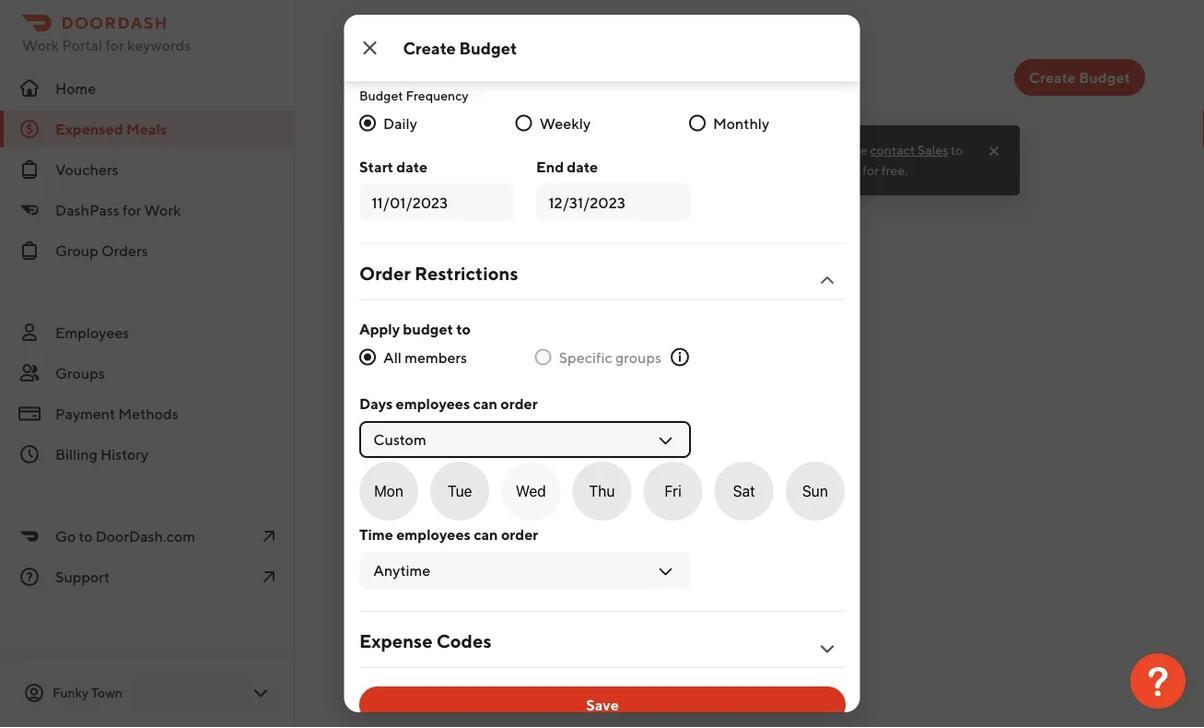 Task type: locate. For each thing, give the bounding box(es) containing it.
sales
[[918, 142, 949, 158]]

for right plan
[[863, 163, 880, 178]]

budget frequency
[[359, 88, 468, 103]]

2 vertical spatial order
[[501, 526, 538, 543]]

All members radio
[[359, 349, 376, 366]]

for right 'portal' at the left of the page
[[105, 36, 124, 54]]

1 employees from the top
[[396, 395, 470, 413]]

none button inside dialog
[[514, 35, 691, 64]]

expensed meals up vouchers at the left
[[55, 120, 167, 138]]

order
[[359, 262, 411, 284]]

1 vertical spatial can
[[474, 526, 498, 543]]

0 vertical spatial create
[[403, 38, 456, 58]]

close tooltip image
[[987, 144, 1002, 159]]

billing
[[55, 446, 98, 463]]

for inside dashpass for work link
[[123, 201, 141, 219]]

keywords
[[127, 36, 191, 54]]

1 horizontal spatial meals
[[492, 60, 571, 94]]

group orders link
[[0, 232, 295, 269]]

2 of from the left
[[526, 97, 539, 115]]

contact sales link
[[871, 141, 949, 159]]

2 can from the top
[[474, 526, 498, 543]]

1 vertical spatial expensed meals
[[55, 120, 167, 138]]

budget inside button
[[1080, 69, 1131, 86]]

expense codes-open section button image
[[816, 638, 838, 660]]

1 vertical spatial create
[[1030, 69, 1077, 86]]

payment methods link
[[0, 395, 295, 432]]

1 horizontal spatial date
[[567, 158, 598, 175]]

save button
[[359, 687, 846, 724]]

0 vertical spatial employees
[[396, 395, 470, 413]]

Start date text field
[[371, 191, 502, 213]]

group
[[55, 242, 98, 260]]

Specific groups radio
[[535, 349, 551, 366]]

employees for time
[[396, 526, 471, 543]]

Weekly radio
[[516, 115, 532, 131]]

tooltip
[[674, 120, 1021, 195]]

0 vertical spatial expensed
[[354, 60, 486, 94]]

2 employees from the top
[[396, 526, 471, 543]]

date
[[396, 158, 427, 175], [567, 158, 598, 175]]

2 vertical spatial for
[[123, 201, 141, 219]]

employees down 'members'
[[396, 395, 470, 413]]

allotted
[[575, 97, 627, 115]]

dialog
[[344, 0, 861, 724]]

0 horizontal spatial work
[[22, 36, 59, 54]]

None checkbox
[[572, 462, 631, 521], [644, 462, 703, 521], [715, 462, 774, 521], [786, 462, 845, 521], [572, 462, 631, 521], [644, 462, 703, 521], [715, 462, 774, 521], [786, 462, 845, 521]]

budget
[[359, 10, 403, 25], [460, 38, 518, 58], [1080, 69, 1131, 86], [359, 88, 403, 103]]

group orders
[[55, 242, 148, 260]]

employees right time
[[396, 526, 471, 543]]

1 vertical spatial employees
[[396, 526, 471, 543]]

to up 'members'
[[456, 320, 471, 337]]

to get unlimited access, please contact sales
[[689, 142, 949, 158]]

1 horizontal spatial create budget
[[1030, 69, 1131, 86]]

None button
[[514, 35, 691, 64]]

doordash.com
[[96, 528, 195, 545]]

1 date from the left
[[396, 158, 427, 175]]

0 vertical spatial work
[[22, 36, 59, 54]]

budget left has
[[416, 152, 465, 170]]

for up orders
[[123, 201, 141, 219]]

date right end
[[567, 158, 598, 175]]

been
[[494, 152, 528, 170]]

budget inside dialog
[[403, 320, 453, 337]]

0 horizontal spatial create
[[403, 38, 456, 58]]

days
[[359, 395, 393, 413]]

of left 10
[[490, 97, 504, 115]]

to left an on the top right of page
[[740, 163, 753, 178]]

0 vertical spatial expensed meals
[[354, 60, 571, 94]]

1 can from the top
[[473, 395, 497, 413]]

members
[[404, 348, 467, 366]]

meals
[[698, 97, 737, 115]]

you've
[[354, 97, 399, 115]]

0 vertical spatial can
[[473, 395, 497, 413]]

your
[[542, 97, 572, 115]]

to right go
[[79, 528, 93, 545]]

budget
[[416, 152, 465, 170], [403, 320, 453, 337]]

to
[[951, 142, 964, 158], [740, 163, 753, 178], [456, 320, 471, 337], [79, 528, 93, 545]]

work
[[22, 36, 59, 54], [144, 201, 181, 219]]

1 vertical spatial for
[[863, 163, 880, 178]]

meals up 10
[[492, 60, 571, 94]]

create inside the create budget button
[[1030, 69, 1077, 86]]

payment
[[55, 405, 115, 423]]

expensed
[[354, 60, 486, 94], [55, 120, 123, 138]]

employees for days
[[396, 395, 470, 413]]

work down vouchers link
[[144, 201, 181, 219]]

1 horizontal spatial work
[[144, 201, 181, 219]]

start
[[359, 158, 393, 175]]

budget up all members
[[403, 320, 453, 337]]

and
[[740, 97, 765, 115]]

restrictions
[[414, 262, 518, 284]]

please
[[830, 142, 868, 158]]

None checkbox
[[359, 462, 418, 521], [430, 462, 489, 521], [501, 462, 560, 521], [359, 462, 418, 521], [430, 462, 489, 521], [501, 462, 560, 521]]

1 vertical spatial meals
[[126, 120, 167, 138]]

for
[[105, 36, 124, 54], [863, 163, 880, 178], [123, 201, 141, 219]]

expensed up created
[[354, 60, 486, 94]]

billing history
[[55, 446, 148, 463]]

2 date from the left
[[567, 158, 598, 175]]

0 horizontal spatial meals
[[126, 120, 167, 138]]

meals down home link
[[126, 120, 167, 138]]

0 horizontal spatial expensed meals
[[55, 120, 167, 138]]

order
[[377, 152, 413, 170], [500, 395, 538, 413], [501, 526, 538, 543]]

date right "start"
[[396, 158, 427, 175]]

go to doordash.com link
[[0, 518, 295, 555]]

employees
[[396, 395, 470, 413], [396, 526, 471, 543]]

1 vertical spatial order
[[500, 395, 538, 413]]

0 vertical spatial meals
[[492, 60, 571, 94]]

0 horizontal spatial of
[[490, 97, 504, 115]]

1 vertical spatial budget
[[403, 320, 453, 337]]

support
[[55, 568, 110, 586]]

created
[[402, 97, 453, 115]]

methods
[[118, 405, 179, 423]]

create
[[403, 38, 456, 58], [1030, 69, 1077, 86]]

all
[[383, 348, 401, 366]]

apply budget to
[[359, 320, 471, 337]]

can
[[473, 395, 497, 413], [474, 526, 498, 543]]

home
[[55, 80, 96, 97]]

order for days employees can order
[[500, 395, 538, 413]]

can for days employees can order
[[473, 395, 497, 413]]

time employees can order
[[359, 526, 538, 543]]

expense
[[359, 631, 432, 652]]

1 vertical spatial create budget
[[1030, 69, 1131, 86]]

groups
[[55, 365, 105, 382]]

End date text field
[[548, 191, 679, 213]]

history
[[101, 446, 148, 463]]

work left 'portal' at the left of the page
[[22, 36, 59, 54]]

1 horizontal spatial expensed
[[354, 60, 486, 94]]

1 vertical spatial expensed
[[55, 120, 123, 138]]

daily
[[383, 114, 417, 132]]

expensed up vouchers at the left
[[55, 120, 123, 138]]

0 horizontal spatial date
[[396, 158, 427, 175]]

can for time employees can order
[[474, 526, 498, 543]]

1 horizontal spatial of
[[526, 97, 539, 115]]

expensed meals up 1
[[354, 60, 571, 94]]

codes
[[436, 631, 491, 652]]

of right 10
[[526, 97, 539, 115]]

1 of from the left
[[490, 97, 504, 115]]

dialog containing order restrictions
[[344, 0, 861, 724]]

1 horizontal spatial create
[[1030, 69, 1077, 86]]

days employees can order
[[359, 395, 538, 413]]

create budget
[[403, 38, 518, 58], [1030, 69, 1131, 86]]

0 vertical spatial create budget
[[403, 38, 518, 58]]

0 horizontal spatial create budget
[[403, 38, 518, 58]]



Task type: vqa. For each thing, say whether or not it's contained in the screenshot.
employees
yes



Task type: describe. For each thing, give the bounding box(es) containing it.
1 horizontal spatial expensed meals
[[354, 60, 571, 94]]

support link
[[0, 559, 295, 596]]

date for start date
[[396, 158, 427, 175]]

expense codes
[[359, 631, 491, 652]]

employees
[[55, 324, 129, 342]]

go to doordash.com
[[55, 528, 195, 545]]

access,
[[786, 142, 828, 158]]

to upgrade to an enterprise plan for free.
[[689, 142, 964, 178]]

go
[[55, 528, 76, 545]]

specific groups
[[559, 348, 661, 366]]

no order budget has been added.
[[354, 152, 578, 170]]

has
[[468, 152, 491, 170]]

an
[[755, 163, 769, 178]]

plan
[[835, 163, 861, 178]]

10
[[507, 97, 523, 115]]

recurring
[[412, 41, 472, 57]]

start date
[[359, 158, 427, 175]]

employees link
[[0, 314, 295, 351]]

free.
[[882, 163, 908, 178]]

get
[[705, 142, 725, 158]]

work portal for keywords
[[22, 36, 191, 54]]

you've created 1 out of 10 of your allotted expensed meals and vouchers.
[[354, 97, 833, 115]]

to
[[689, 142, 703, 158]]

dashpass for work link
[[0, 192, 295, 229]]

expensed meals inside expensed meals link
[[55, 120, 167, 138]]

save
[[586, 696, 619, 714]]

to inside dialog
[[456, 320, 471, 337]]

specific
[[559, 348, 612, 366]]

create budget inside dialog
[[403, 38, 518, 58]]

weekly
[[539, 114, 591, 132]]

0 vertical spatial for
[[105, 36, 124, 54]]

order for time employees can order
[[501, 526, 538, 543]]

0 vertical spatial budget
[[416, 152, 465, 170]]

vouchers.
[[768, 97, 833, 115]]

dashpass
[[55, 201, 120, 219]]

time
[[359, 526, 393, 543]]

create budget button
[[1015, 59, 1146, 96]]

open resource center image
[[1131, 654, 1186, 709]]

0 horizontal spatial expensed
[[55, 120, 123, 138]]

tooltip containing to get unlimited access, please
[[674, 120, 1021, 195]]

contact
[[871, 142, 916, 158]]

billing history link
[[0, 436, 295, 473]]

orders
[[101, 242, 148, 260]]

budget type
[[359, 10, 432, 25]]

dashpass for work
[[55, 201, 181, 219]]

groups link
[[0, 355, 295, 392]]

create budget inside button
[[1030, 69, 1131, 86]]

vouchers link
[[0, 151, 295, 188]]

no
[[354, 152, 374, 170]]

Monthly radio
[[689, 115, 706, 131]]

vouchers
[[55, 161, 118, 178]]

end
[[536, 158, 564, 175]]

end date
[[536, 158, 598, 175]]

payment methods
[[55, 405, 179, 423]]

unlimited
[[728, 142, 783, 158]]

expensed
[[630, 97, 695, 115]]

Daily radio
[[359, 115, 376, 131]]

apply
[[359, 320, 400, 337]]

groups
[[615, 348, 661, 366]]

close section button image
[[816, 270, 838, 292]]

frequency
[[406, 88, 468, 103]]

enterprise
[[772, 163, 833, 178]]

all members
[[383, 348, 467, 366]]

date for end date
[[567, 158, 598, 175]]

order restrictions
[[359, 262, 518, 284]]

Recurring button
[[359, 35, 525, 64]]

budget type option group
[[359, 35, 691, 64]]

for inside to upgrade to an enterprise plan for free.
[[863, 163, 880, 178]]

1 vertical spatial work
[[144, 201, 181, 219]]

type
[[406, 10, 432, 25]]

upgrade
[[689, 163, 738, 178]]

home link
[[0, 70, 295, 107]]

close create budget image
[[359, 37, 381, 59]]

0 vertical spatial order
[[377, 152, 413, 170]]

portal
[[62, 36, 103, 54]]

added.
[[531, 152, 578, 170]]

to right sales
[[951, 142, 964, 158]]

monthly
[[713, 114, 769, 132]]

1
[[456, 97, 462, 115]]

expensed meals link
[[0, 111, 295, 148]]

out
[[465, 97, 487, 115]]



